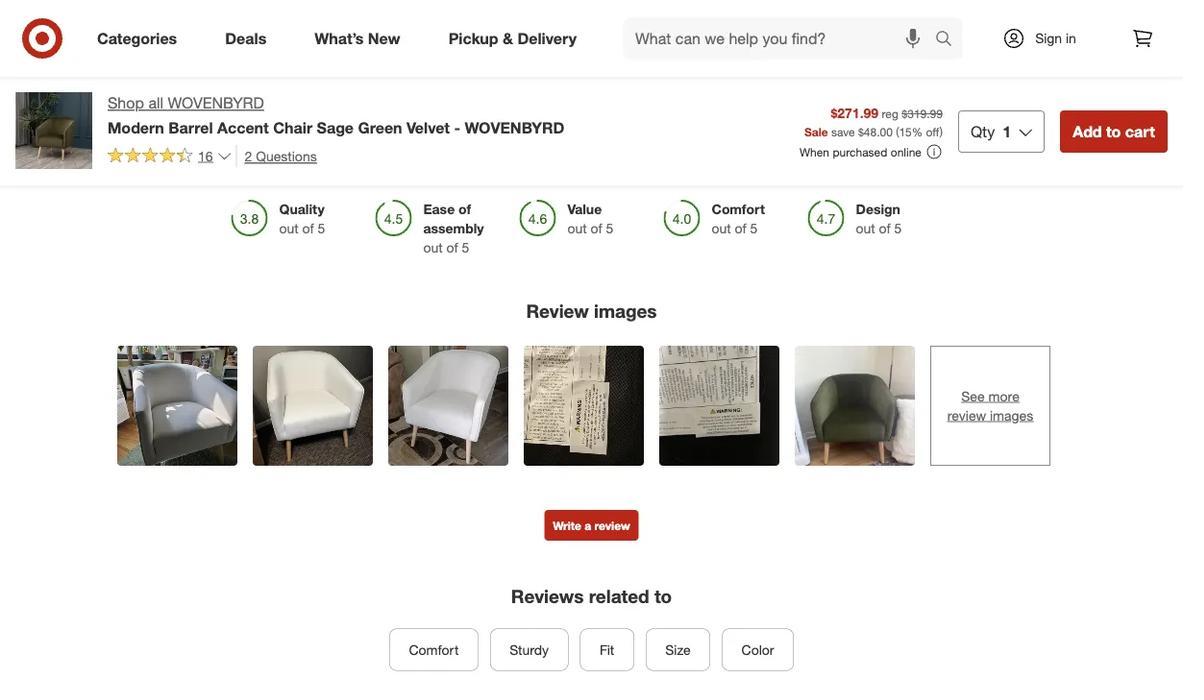 Task type: vqa. For each thing, say whether or not it's contained in the screenshot.
coupon inside the '$4 off Schick disposable razor pack MFR single-use coupon'
no



Task type: locate. For each thing, give the bounding box(es) containing it.
out for value out of 5
[[568, 220, 587, 237]]

review right a
[[594, 518, 630, 533]]

shop
[[108, 94, 144, 112]]

image of modern barrel accent chair sage green velvet - wovenbyrd image
[[15, 92, 92, 169]]

of for design out of 5
[[879, 220, 891, 237]]

review inside see more review images
[[947, 407, 986, 424]]

out down assembly
[[423, 239, 443, 256]]

% up 6 %
[[564, 115, 575, 129]]

out down value
[[568, 220, 587, 237]]

2 down the accent
[[245, 147, 252, 164]]

1 horizontal spatial to
[[1106, 122, 1121, 141]]

wovenbyrd
[[168, 94, 264, 112], [465, 118, 565, 137]]

related
[[589, 585, 649, 607]]

write a review
[[553, 518, 630, 533]]

out inside design out of 5
[[856, 220, 875, 237]]

5
[[318, 220, 325, 237], [606, 220, 614, 237], [750, 220, 758, 237], [894, 220, 902, 237], [462, 239, 469, 256]]

out for design out of 5
[[856, 220, 875, 237]]

1 horizontal spatial review
[[947, 407, 986, 424]]

0 vertical spatial stars
[[271, 79, 296, 93]]

pickup & delivery
[[448, 29, 577, 48]]

of for comfort out of 5
[[735, 220, 747, 237]]

quality out of 5
[[279, 201, 325, 237]]

16
[[198, 147, 213, 164]]

0 vertical spatial 2
[[261, 115, 268, 129]]

1 left star
[[264, 133, 271, 148]]

0 horizontal spatial review
[[594, 518, 630, 533]]

guest review image 1 of 8, zoom in image
[[117, 346, 237, 466]]

of inside the comfort out of 5
[[735, 220, 747, 237]]

5 inside the comfort out of 5
[[750, 220, 758, 237]]

review for write a review
[[594, 518, 630, 533]]

new
[[368, 29, 400, 48]]

of
[[459, 201, 471, 218], [302, 220, 314, 237], [591, 220, 602, 237], [735, 220, 747, 237], [879, 220, 891, 237], [447, 239, 458, 256]]

add to cart
[[1073, 122, 1155, 141]]

0 horizontal spatial 1
[[264, 133, 271, 148]]

out inside the comfort out of 5
[[712, 220, 731, 237]]

review down see
[[947, 407, 986, 424]]

2 questions link
[[236, 145, 317, 167]]

images down more
[[990, 407, 1033, 424]]

5 down assembly
[[462, 239, 469, 256]]

reviews related to
[[511, 585, 672, 607]]

3 button
[[258, 96, 584, 112]]

wovenbyrd up barrel
[[168, 94, 264, 112]]

review inside button
[[594, 518, 630, 533]]

out
[[279, 220, 299, 237], [568, 220, 587, 237], [712, 220, 731, 237], [856, 220, 875, 237], [423, 239, 443, 256]]

comfort out of 5
[[712, 201, 765, 237]]

5 down comfort
[[750, 220, 758, 237]]

of inside design out of 5
[[879, 220, 891, 237]]

ease
[[423, 201, 455, 218]]

comfort button
[[389, 629, 479, 671]]

review for see more review images
[[947, 407, 986, 424]]

of down design
[[879, 220, 891, 237]]

categories link
[[81, 17, 201, 60]]

5 down "quality"
[[318, 220, 325, 237]]

stars
[[271, 79, 296, 93], [271, 115, 296, 129]]

of down value
[[591, 220, 602, 237]]

of down comfort
[[735, 220, 747, 237]]

what's new
[[315, 29, 400, 48]]

sign in
[[1035, 30, 1076, 47]]

modern
[[108, 118, 164, 137]]

accent
[[217, 118, 269, 137]]

1 vertical spatial stars
[[271, 115, 296, 129]]

to right related
[[654, 585, 672, 607]]

would
[[767, 114, 810, 133]]

0 horizontal spatial wovenbyrd
[[168, 94, 264, 112]]

% for 13 %
[[567, 79, 578, 93]]

5 down design
[[894, 220, 902, 237]]

out inside 'value out of 5'
[[568, 220, 587, 237]]

% down 0 %
[[564, 133, 575, 148]]

$319.99
[[902, 106, 943, 121]]

out down design
[[856, 220, 875, 237]]

1 vertical spatial images
[[990, 407, 1033, 424]]

0 horizontal spatial to
[[654, 585, 672, 607]]

reviews
[[511, 585, 584, 607]]

1 vertical spatial 2
[[245, 147, 252, 164]]

1 vertical spatial review
[[594, 518, 630, 533]]

0
[[558, 115, 564, 129]]

out inside quality out of 5
[[279, 220, 299, 237]]

% for 0 %
[[564, 115, 575, 129]]

images inside see more review images
[[990, 407, 1033, 424]]

sign
[[1035, 30, 1062, 47]]

of for value out of 5
[[591, 220, 602, 237]]

pickup & delivery link
[[432, 17, 601, 60]]

images
[[594, 300, 657, 322], [990, 407, 1033, 424]]

search
[[927, 31, 973, 50]]

sage
[[317, 118, 354, 137]]

to inside 'add to cart' button
[[1106, 122, 1121, 141]]

2 stars from the top
[[271, 115, 296, 129]]

4.4
[[631, 60, 684, 107]]

see more review images
[[947, 388, 1033, 424]]

out for comfort out of 5
[[712, 220, 731, 237]]

13
[[554, 79, 567, 93]]

guest review image 6 of 8, zoom in image
[[795, 346, 915, 466]]

guest review image 2 of 8, zoom in image
[[253, 346, 373, 466]]

1 right qty
[[1003, 122, 1011, 141]]

1 horizontal spatial images
[[990, 407, 1033, 424]]

out for quality out of 5
[[279, 220, 299, 237]]

to right add
[[1106, 122, 1121, 141]]

quality
[[279, 201, 325, 218]]

out down comfort
[[712, 220, 731, 237]]

pickup
[[448, 29, 498, 48]]

2 for 2 stars
[[261, 115, 268, 129]]

recommend
[[815, 114, 902, 133]]

$
[[858, 124, 864, 139]]

5 up review images
[[606, 220, 614, 237]]

images right review
[[594, 300, 657, 322]]

% up 0 %
[[567, 79, 578, 93]]

% left the off
[[912, 124, 923, 139]]

of down "quality"
[[302, 220, 314, 237]]

1 horizontal spatial 2
[[261, 115, 268, 129]]

of down assembly
[[447, 239, 458, 256]]

out down "quality"
[[279, 220, 299, 237]]

sturdy button
[[490, 629, 569, 671]]

$271.99
[[831, 104, 879, 121]]

5 inside quality out of 5
[[318, 220, 325, 237]]

2 down 3
[[261, 115, 268, 129]]

of for quality out of 5
[[302, 220, 314, 237]]

%
[[567, 79, 578, 93], [748, 114, 762, 133], [564, 115, 575, 129], [912, 124, 923, 139], [564, 133, 575, 148]]

guest review image 4 of 8, zoom in image
[[524, 346, 644, 466]]

% left would at the right
[[748, 114, 762, 133]]

0 vertical spatial review
[[947, 407, 986, 424]]

search button
[[927, 17, 973, 63]]

sign in link
[[986, 17, 1106, 60]]

write a review button
[[544, 510, 639, 541]]

0 horizontal spatial images
[[594, 300, 657, 322]]

0 horizontal spatial 2
[[245, 147, 252, 164]]

0 %
[[558, 115, 575, 129]]

of inside quality out of 5
[[302, 220, 314, 237]]

stars up star
[[271, 115, 296, 129]]

1 vertical spatial wovenbyrd
[[465, 118, 565, 137]]

5 inside 'value out of 5'
[[606, 220, 614, 237]]

design
[[856, 201, 900, 218]]

1
[[1003, 122, 1011, 141], [264, 133, 271, 148]]

(
[[896, 124, 899, 139]]

stars right "4"
[[271, 79, 296, 93]]

of inside 'value out of 5'
[[591, 220, 602, 237]]

to
[[1106, 122, 1121, 141], [654, 585, 672, 607]]

qty
[[971, 122, 995, 141]]

stars for 4 stars
[[271, 79, 296, 93]]

2 stars
[[261, 115, 296, 129]]

5 inside design out of 5
[[894, 220, 902, 237]]

wovenbyrd right -
[[465, 118, 565, 137]]

2
[[261, 115, 268, 129], [245, 147, 252, 164]]

sale
[[804, 124, 828, 139]]

% inside % would recommend recommendations
[[748, 114, 762, 133]]

1 stars from the top
[[271, 79, 296, 93]]

0 vertical spatial to
[[1106, 122, 1121, 141]]



Task type: describe. For each thing, give the bounding box(es) containing it.
deals
[[225, 29, 266, 48]]

add
[[1073, 122, 1102, 141]]

1 star
[[264, 133, 293, 148]]

2 questions
[[245, 147, 317, 164]]

out inside ease of assembly out of 5
[[423, 239, 443, 256]]

when
[[800, 145, 829, 159]]

1 horizontal spatial 1
[[1003, 122, 1011, 141]]

a
[[585, 518, 591, 533]]

5 for quality out of 5
[[318, 220, 325, 237]]

all
[[148, 94, 163, 112]]

guest review image 3 of 8, zoom in image
[[388, 346, 508, 466]]

4 stars
[[261, 79, 296, 93]]

review
[[526, 300, 589, 322]]

5 for design out of 5
[[894, 220, 902, 237]]

purchased
[[833, 145, 888, 159]]

&
[[503, 29, 513, 48]]

)
[[940, 124, 943, 139]]

What can we help you find? suggestions appear below search field
[[624, 17, 940, 60]]

fit button
[[580, 629, 634, 671]]

recommendations
[[767, 136, 877, 152]]

velvet
[[407, 118, 450, 137]]

see more review images button
[[930, 346, 1050, 466]]

guest review image 5 of 8, zoom in image
[[659, 346, 779, 466]]

color button
[[722, 629, 794, 671]]

fit
[[600, 642, 614, 658]]

5 inside ease of assembly out of 5
[[462, 239, 469, 256]]

in
[[1066, 30, 1076, 47]]

comfort
[[712, 201, 765, 218]]

5 for value out of 5
[[606, 220, 614, 237]]

ease of assembly out of 5
[[423, 201, 484, 256]]

2 for 2 questions
[[245, 147, 252, 164]]

-
[[454, 118, 460, 137]]

size
[[665, 642, 691, 658]]

reg
[[882, 106, 899, 121]]

questions
[[256, 147, 317, 164]]

qty 1
[[971, 122, 1011, 141]]

5 for comfort out of 5
[[750, 220, 758, 237]]

value
[[568, 201, 602, 218]]

see
[[961, 388, 985, 404]]

when purchased online
[[800, 145, 922, 159]]

0 vertical spatial wovenbyrd
[[168, 94, 264, 112]]

assembly
[[423, 220, 484, 237]]

48.00
[[864, 124, 893, 139]]

4
[[261, 79, 268, 93]]

chair
[[273, 118, 313, 137]]

$271.99 reg $319.99 sale save $ 48.00 ( 15 % off )
[[804, 104, 943, 139]]

% for 6 %
[[564, 133, 575, 148]]

sturdy
[[510, 642, 549, 658]]

categories
[[97, 29, 177, 48]]

3
[[261, 97, 268, 111]]

what's new link
[[298, 17, 424, 60]]

color
[[742, 642, 774, 658]]

0 vertical spatial images
[[594, 300, 657, 322]]

cart
[[1125, 122, 1155, 141]]

1 horizontal spatial wovenbyrd
[[465, 118, 565, 137]]

16 link
[[108, 145, 232, 168]]

comfort
[[409, 642, 459, 658]]

off
[[926, 124, 940, 139]]

% would recommend recommendations
[[748, 114, 902, 152]]

stars for 2 stars
[[271, 115, 296, 129]]

13 %
[[554, 79, 578, 93]]

design out of 5
[[856, 201, 902, 237]]

deals link
[[209, 17, 290, 60]]

15
[[899, 124, 912, 139]]

more
[[989, 388, 1020, 404]]

size button
[[646, 629, 710, 671]]

save
[[831, 124, 855, 139]]

write
[[553, 518, 581, 533]]

star
[[274, 133, 293, 148]]

% inside $271.99 reg $319.99 sale save $ 48.00 ( 15 % off )
[[912, 124, 923, 139]]

online
[[891, 145, 922, 159]]

add to cart button
[[1060, 110, 1168, 153]]

green
[[358, 118, 402, 137]]

1 vertical spatial to
[[654, 585, 672, 607]]

what's
[[315, 29, 364, 48]]

value out of 5
[[568, 201, 614, 237]]

shop all wovenbyrd modern barrel accent chair sage green velvet - wovenbyrd
[[108, 94, 565, 137]]

6 %
[[558, 133, 575, 148]]

of up assembly
[[459, 201, 471, 218]]

6
[[558, 133, 564, 148]]

review images
[[526, 300, 657, 322]]

delivery
[[517, 29, 577, 48]]



